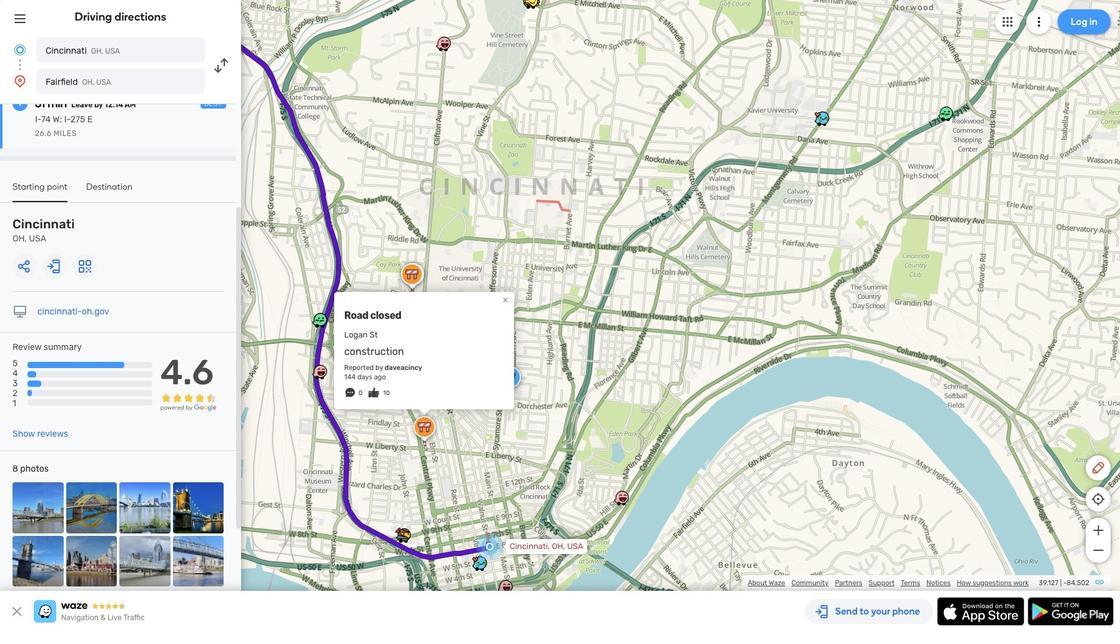 Task type: describe. For each thing, give the bounding box(es) containing it.
zoom in image
[[1091, 524, 1106, 539]]

min
[[48, 97, 67, 111]]

review summary
[[12, 342, 82, 353]]

navigation
[[61, 614, 99, 623]]

fairfield oh, usa
[[46, 77, 111, 87]]

suggestions
[[973, 580, 1012, 588]]

support link
[[869, 580, 895, 588]]

closed
[[370, 310, 401, 322]]

4
[[12, 369, 18, 379]]

about
[[748, 580, 767, 588]]

logan st
[[344, 330, 378, 340]]

terms link
[[901, 580, 920, 588]]

navigation & live traffic
[[61, 614, 145, 623]]

pencil image
[[1091, 461, 1106, 476]]

current location image
[[12, 42, 27, 57]]

image 5 of cincinnati, cincinnati image
[[12, 536, 63, 587]]

× link
[[500, 294, 511, 306]]

8 photos
[[12, 464, 49, 475]]

logan
[[344, 330, 368, 340]]

image 3 of cincinnati, cincinnati image
[[119, 483, 170, 534]]

by inside construction reported by daveacincy 144 days ago
[[376, 364, 383, 372]]

community link
[[792, 580, 829, 588]]

144
[[344, 374, 356, 382]]

10
[[383, 390, 390, 397]]

w;
[[53, 114, 62, 125]]

0
[[359, 390, 363, 397]]

oh, inside fairfield oh, usa
[[82, 78, 94, 87]]

driving directions
[[75, 10, 166, 24]]

cincinnati-
[[37, 307, 82, 317]]

i-74 w; i-275 e 26.6 miles
[[35, 114, 93, 138]]

oh, right "cincinnati,"
[[552, 542, 565, 552]]

12:14
[[105, 101, 123, 109]]

275
[[70, 114, 85, 125]]

-
[[1064, 580, 1067, 588]]

3
[[12, 379, 18, 389]]

1 vertical spatial cincinnati
[[12, 217, 75, 232]]

about waze link
[[748, 580, 785, 588]]

usa down driving directions
[[105, 47, 120, 56]]

74
[[41, 114, 51, 125]]

|
[[1060, 580, 1062, 588]]

31 min leave by 12:14 am
[[35, 97, 136, 111]]

destination
[[86, 182, 133, 192]]

driving
[[75, 10, 112, 24]]

community
[[792, 580, 829, 588]]

39.127
[[1039, 580, 1059, 588]]

terms
[[901, 580, 920, 588]]

st
[[370, 330, 378, 340]]

daveacincy
[[385, 364, 422, 372]]

5 4 3 2 1
[[12, 359, 18, 410]]

image 8 of cincinnati, cincinnati image
[[173, 536, 224, 587]]

show reviews
[[12, 429, 68, 440]]

directions
[[115, 10, 166, 24]]

image 1 of cincinnati, cincinnati image
[[12, 483, 63, 534]]

image 7 of cincinnati, cincinnati image
[[119, 536, 170, 587]]

cincinnati-oh.gov
[[37, 307, 109, 317]]

by inside 31 min leave by 12:14 am
[[94, 101, 103, 109]]

road closed
[[344, 310, 401, 322]]

4.6
[[160, 352, 214, 394]]

notices link
[[927, 580, 951, 588]]

miles
[[54, 129, 77, 138]]

2
[[12, 389, 18, 399]]

live
[[108, 614, 122, 623]]

x image
[[9, 605, 24, 620]]

1 vertical spatial cincinnati oh, usa
[[12, 217, 75, 244]]

notices
[[927, 580, 951, 588]]

construction reported by daveacincy 144 days ago
[[344, 346, 422, 382]]

review
[[12, 342, 41, 353]]

starting point button
[[12, 182, 68, 202]]

0 vertical spatial cincinnati oh, usa
[[46, 46, 120, 56]]

reviews
[[37, 429, 68, 440]]

support
[[869, 580, 895, 588]]



Task type: locate. For each thing, give the bounding box(es) containing it.
days
[[357, 374, 372, 382]]

1 vertical spatial 1
[[12, 399, 16, 410]]

1 horizontal spatial 1
[[19, 98, 21, 109]]

cincinnati,
[[510, 542, 550, 552]]

ago
[[374, 374, 386, 382]]

by up ago
[[376, 364, 383, 372]]

starting
[[12, 182, 45, 192]]

traffic
[[123, 614, 145, 623]]

computer image
[[12, 305, 27, 320]]

1 down 3
[[12, 399, 16, 410]]

e
[[87, 114, 93, 125]]

cincinnati-oh.gov link
[[37, 307, 109, 317]]

cincinnati oh, usa up fairfield oh, usa
[[46, 46, 120, 56]]

leave
[[71, 101, 93, 109]]

1 i- from the left
[[35, 114, 41, 125]]

fairfield
[[46, 77, 78, 87]]

26.6
[[35, 129, 51, 138]]

work
[[1014, 580, 1029, 588]]

5
[[12, 359, 18, 369]]

image 6 of cincinnati, cincinnati image
[[66, 536, 117, 587]]

1 inside 5 4 3 2 1
[[12, 399, 16, 410]]

am
[[125, 101, 136, 109]]

construction
[[344, 346, 404, 358]]

cincinnati down starting point button
[[12, 217, 75, 232]]

oh, up 31 min leave by 12:14 am
[[82, 78, 94, 87]]

best
[[204, 101, 222, 108]]

0 vertical spatial 1
[[19, 98, 21, 109]]

starting point
[[12, 182, 68, 192]]

image 4 of cincinnati, cincinnati image
[[173, 483, 224, 534]]

summary
[[44, 342, 82, 353]]

by
[[94, 101, 103, 109], [376, 364, 383, 372]]

i-
[[35, 114, 41, 125], [64, 114, 70, 125]]

84.502
[[1067, 580, 1090, 588]]

1 horizontal spatial i-
[[64, 114, 70, 125]]

×
[[503, 294, 508, 306]]

usa right "cincinnati,"
[[567, 542, 583, 552]]

usa inside fairfield oh, usa
[[96, 78, 111, 87]]

2 i- from the left
[[64, 114, 70, 125]]

about waze community partners support terms notices how suggestions work
[[748, 580, 1029, 588]]

i- up 26.6
[[35, 114, 41, 125]]

point
[[47, 182, 68, 192]]

link image
[[1095, 578, 1105, 588]]

8
[[12, 464, 18, 475]]

usa down starting point button
[[29, 234, 46, 244]]

reported
[[344, 364, 374, 372]]

usa
[[105, 47, 120, 56], [96, 78, 111, 87], [29, 234, 46, 244], [567, 542, 583, 552]]

cincinnati up fairfield
[[46, 46, 87, 56]]

waze
[[769, 580, 785, 588]]

0 vertical spatial cincinnati
[[46, 46, 87, 56]]

cincinnati oh, usa down starting point button
[[12, 217, 75, 244]]

how
[[957, 580, 971, 588]]

oh, down the driving
[[91, 47, 103, 56]]

&
[[100, 614, 106, 623]]

1 left 31
[[19, 98, 21, 109]]

zoom out image
[[1091, 544, 1106, 559]]

partners
[[835, 580, 863, 588]]

photos
[[20, 464, 49, 475]]

image 2 of cincinnati, cincinnati image
[[66, 483, 117, 534]]

by left 12:14
[[94, 101, 103, 109]]

0 horizontal spatial 1
[[12, 399, 16, 410]]

1
[[19, 98, 21, 109], [12, 399, 16, 410]]

show
[[12, 429, 35, 440]]

road
[[344, 310, 368, 322]]

usa up 12:14
[[96, 78, 111, 87]]

1 vertical spatial by
[[376, 364, 383, 372]]

0 horizontal spatial i-
[[35, 114, 41, 125]]

partners link
[[835, 580, 863, 588]]

location image
[[12, 74, 27, 89]]

0 vertical spatial by
[[94, 101, 103, 109]]

1 horizontal spatial by
[[376, 364, 383, 372]]

39.127 | -84.502
[[1039, 580, 1090, 588]]

0 horizontal spatial by
[[94, 101, 103, 109]]

oh, down starting point button
[[12, 234, 27, 244]]

cincinnati, oh, usa
[[510, 542, 583, 552]]

how suggestions work link
[[957, 580, 1029, 588]]

cincinnati oh, usa
[[46, 46, 120, 56], [12, 217, 75, 244]]

31
[[35, 97, 45, 111]]

cincinnati
[[46, 46, 87, 56], [12, 217, 75, 232]]

destination button
[[86, 182, 133, 201]]

oh.gov
[[82, 307, 109, 317]]

oh,
[[91, 47, 103, 56], [82, 78, 94, 87], [12, 234, 27, 244], [552, 542, 565, 552]]

i- right the w;
[[64, 114, 70, 125]]



Task type: vqa. For each thing, say whether or not it's contained in the screenshot.
TX, associated with Richardson
no



